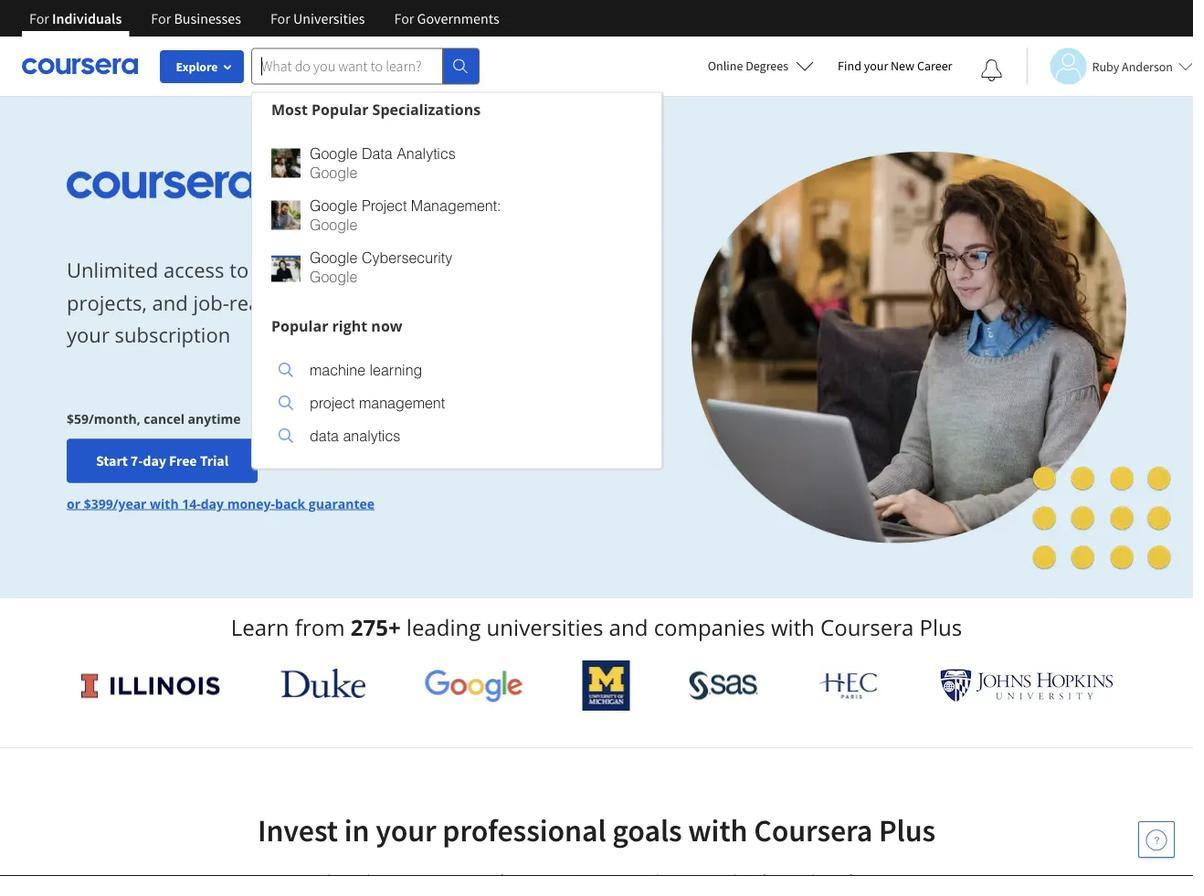 Task type: vqa. For each thing, say whether or not it's contained in the screenshot.
first "This is helpful (1)" from the bottom of the page
no



Task type: locate. For each thing, give the bounding box(es) containing it.
1 list box from the top
[[252, 126, 662, 309]]

for for businesses
[[151, 9, 171, 27]]

list box
[[252, 126, 662, 309], [252, 342, 662, 468]]

2 list box from the top
[[252, 342, 662, 468]]

for left individuals
[[29, 9, 49, 27]]

3 for from the left
[[270, 9, 290, 27]]

analytics
[[397, 145, 456, 162]]

hands-
[[515, 257, 579, 284]]

find
[[838, 58, 862, 74]]

0 horizontal spatial your
[[67, 321, 110, 348]]

5 google from the top
[[310, 249, 358, 266]]

7,000+
[[254, 257, 316, 284]]

with
[[150, 495, 179, 512], [771, 613, 815, 643], [688, 811, 748, 850]]

1 vertical spatial your
[[67, 321, 110, 348]]

now
[[371, 316, 403, 335]]

plus
[[920, 613, 963, 643], [879, 811, 936, 850]]

data analytics
[[310, 427, 401, 444]]

in right included
[[609, 289, 626, 316]]

$59 /month, cancel anytime
[[67, 410, 241, 427]]

subscription
[[115, 321, 230, 348]]

autocomplete results list box
[[251, 92, 663, 469]]

list box for most popular specializations
[[252, 126, 662, 309]]

most
[[271, 99, 308, 119]]

1 horizontal spatial and
[[609, 613, 648, 643]]

and up 'university of michigan' image
[[609, 613, 648, 643]]

start 7-day free trial button
[[67, 439, 258, 483]]

from
[[295, 613, 345, 643]]

access
[[164, 257, 224, 284]]

trial
[[200, 452, 229, 470]]

start
[[96, 452, 128, 470]]

3 google from the top
[[310, 197, 358, 214]]

2 horizontal spatial your
[[864, 58, 889, 74]]

find your new career
[[838, 58, 953, 74]]

management
[[359, 394, 445, 411]]

day left "free"
[[143, 452, 166, 470]]

unlimited access to 7,000+ world-class courses, hands-on projects, and job-ready certificate programs—all included in your subscription
[[67, 257, 626, 348]]

None search field
[[251, 48, 663, 469]]

find your new career link
[[829, 55, 962, 78]]

duke university image
[[281, 669, 366, 698]]

universities
[[293, 9, 365, 27]]

2 vertical spatial your
[[376, 811, 437, 850]]

0 vertical spatial and
[[152, 289, 188, 316]]

suggestion image image left the machine on the left top of the page
[[279, 363, 293, 377]]

ruby
[[1093, 58, 1120, 74]]

your inside unlimited access to 7,000+ world-class courses, hands-on projects, and job-ready certificate programs—all included in your subscription
[[67, 321, 110, 348]]

14-
[[182, 495, 201, 512]]

and up subscription
[[152, 289, 188, 316]]

2 horizontal spatial with
[[771, 613, 815, 643]]

in
[[609, 289, 626, 316], [344, 811, 370, 850]]

coursera image
[[22, 51, 138, 81]]

universities
[[487, 613, 604, 643]]

for left governments
[[394, 9, 414, 27]]

goals
[[613, 811, 682, 850]]

1 vertical spatial with
[[771, 613, 815, 643]]

with left 14-
[[150, 495, 179, 512]]

day left the money-
[[201, 495, 224, 512]]

0 horizontal spatial with
[[150, 495, 179, 512]]

most popular specializations
[[271, 99, 481, 119]]

6 google from the top
[[310, 268, 358, 285]]

help center image
[[1146, 829, 1168, 851]]

banner navigation
[[15, 0, 514, 37]]

2 vertical spatial with
[[688, 811, 748, 850]]

online degrees
[[708, 58, 789, 74]]

$399
[[84, 495, 113, 512]]

class
[[382, 257, 427, 284]]

0 vertical spatial day
[[143, 452, 166, 470]]

list box containing google data analytics
[[252, 126, 662, 309]]

2 google from the top
[[310, 164, 358, 181]]

project
[[310, 394, 355, 411]]

online degrees button
[[694, 46, 829, 86]]

suggestion image image
[[271, 149, 301, 178], [271, 201, 301, 230], [271, 253, 301, 282], [279, 363, 293, 377], [279, 396, 293, 410], [279, 429, 293, 443]]

to
[[230, 257, 249, 284]]

0 horizontal spatial and
[[152, 289, 188, 316]]

google
[[310, 145, 358, 162], [310, 164, 358, 181], [310, 197, 358, 214], [310, 216, 358, 233], [310, 249, 358, 266], [310, 268, 358, 285]]

johns hopkins university image
[[940, 669, 1114, 703]]

1 vertical spatial list box
[[252, 342, 662, 468]]

0 vertical spatial your
[[864, 58, 889, 74]]

for universities
[[270, 9, 365, 27]]

in inside unlimited access to 7,000+ world-class courses, hands-on projects, and job-ready certificate programs—all included in your subscription
[[609, 289, 626, 316]]

certificate
[[288, 289, 380, 316]]

popular down the what do you want to learn? text box
[[312, 99, 369, 119]]

0 vertical spatial with
[[150, 495, 179, 512]]

with right 'companies'
[[771, 613, 815, 643]]

1 horizontal spatial in
[[609, 289, 626, 316]]

for governments
[[394, 9, 500, 27]]

2 for from the left
[[151, 9, 171, 27]]

in right invest
[[344, 811, 370, 850]]

google image
[[425, 669, 523, 703]]

What do you want to learn? text field
[[251, 48, 443, 85]]

ruby anderson button
[[1027, 48, 1194, 85]]

or $399 /year with 14-day money-back guarantee
[[67, 495, 375, 512]]

your
[[864, 58, 889, 74], [67, 321, 110, 348], [376, 811, 437, 850]]

management:
[[411, 197, 501, 214]]

popular
[[312, 99, 369, 119], [271, 316, 328, 335]]

for businesses
[[151, 9, 241, 27]]

show notifications image
[[981, 59, 1003, 81]]

list box containing machine learning
[[252, 342, 662, 468]]

cancel
[[144, 410, 185, 427]]

1 vertical spatial plus
[[879, 811, 936, 850]]

start 7-day free trial
[[96, 452, 229, 470]]

for left the universities at the left
[[270, 9, 290, 27]]

4 google from the top
[[310, 216, 358, 233]]

learn
[[231, 613, 289, 643]]

1 for from the left
[[29, 9, 49, 27]]

coursera plus image
[[67, 172, 345, 199]]

new
[[891, 58, 915, 74]]

/month,
[[89, 410, 140, 427]]

sas image
[[689, 671, 758, 701]]

popular left right
[[271, 316, 328, 335]]

unlimited
[[67, 257, 158, 284]]

or
[[67, 495, 80, 512]]

0 vertical spatial in
[[609, 289, 626, 316]]

for
[[29, 9, 49, 27], [151, 9, 171, 27], [270, 9, 290, 27], [394, 9, 414, 27]]

day
[[143, 452, 166, 470], [201, 495, 224, 512]]

coursera
[[821, 613, 914, 643], [754, 811, 873, 850]]

popular right now
[[271, 316, 403, 335]]

1 vertical spatial day
[[201, 495, 224, 512]]

1 vertical spatial in
[[344, 811, 370, 850]]

0 vertical spatial popular
[[312, 99, 369, 119]]

0 vertical spatial plus
[[920, 613, 963, 643]]

with right goals
[[688, 811, 748, 850]]

and
[[152, 289, 188, 316], [609, 613, 648, 643]]

0 horizontal spatial day
[[143, 452, 166, 470]]

1 horizontal spatial with
[[688, 811, 748, 850]]

suggestion image image up the ready
[[271, 253, 301, 282]]

google project management: google
[[310, 197, 501, 233]]

and inside unlimited access to 7,000+ world-class courses, hands-on projects, and job-ready certificate programs—all included in your subscription
[[152, 289, 188, 316]]

companies
[[654, 613, 766, 643]]

/year
[[113, 495, 147, 512]]

1 horizontal spatial your
[[376, 811, 437, 850]]

4 for from the left
[[394, 9, 414, 27]]

0 vertical spatial list box
[[252, 126, 662, 309]]

for left businesses on the top of page
[[151, 9, 171, 27]]

google cybersecurity google
[[310, 249, 453, 285]]



Task type: describe. For each thing, give the bounding box(es) containing it.
learning
[[370, 361, 423, 378]]

cybersecurity
[[362, 249, 453, 266]]

analytics
[[343, 427, 401, 444]]

career
[[918, 58, 953, 74]]

invest in your professional goals with coursera plus
[[258, 811, 936, 850]]

list box for popular right now
[[252, 342, 662, 468]]

online
[[708, 58, 743, 74]]

suggestion image image left project
[[279, 396, 293, 410]]

anderson
[[1122, 58, 1174, 74]]

university of illinois at urbana-champaign image
[[80, 671, 222, 701]]

0 vertical spatial coursera
[[821, 613, 914, 643]]

free
[[169, 452, 197, 470]]

275+
[[351, 613, 401, 643]]

university of michigan image
[[582, 661, 630, 711]]

machine
[[310, 361, 366, 378]]

degrees
[[746, 58, 789, 74]]

ready
[[229, 289, 282, 316]]

machine learning
[[310, 361, 423, 378]]

world-
[[322, 257, 382, 284]]

anytime
[[188, 410, 241, 427]]

1 vertical spatial popular
[[271, 316, 328, 335]]

guarantee
[[309, 495, 375, 512]]

professional
[[443, 811, 606, 850]]

governments
[[417, 9, 500, 27]]

suggestion image image left data
[[279, 429, 293, 443]]

0 horizontal spatial in
[[344, 811, 370, 850]]

google data analytics google
[[310, 145, 456, 181]]

for individuals
[[29, 9, 122, 27]]

leading
[[407, 613, 481, 643]]

suggestion image image up the 7,000+
[[271, 201, 301, 230]]

data
[[310, 427, 339, 444]]

explore
[[176, 58, 218, 75]]

hec paris image
[[817, 667, 881, 705]]

1 google from the top
[[310, 145, 358, 162]]

for for governments
[[394, 9, 414, 27]]

money-
[[227, 495, 275, 512]]

specializations
[[373, 99, 481, 119]]

projects,
[[67, 289, 147, 316]]

invest
[[258, 811, 338, 850]]

ruby anderson
[[1093, 58, 1174, 74]]

$59
[[67, 410, 89, 427]]

included
[[523, 289, 604, 316]]

none search field containing most popular specializations
[[251, 48, 663, 469]]

programs—all
[[385, 289, 518, 316]]

suggestion image image down "most"
[[271, 149, 301, 178]]

for for universities
[[270, 9, 290, 27]]

1 vertical spatial coursera
[[754, 811, 873, 850]]

courses,
[[432, 257, 509, 284]]

on
[[579, 257, 603, 284]]

1 vertical spatial and
[[609, 613, 648, 643]]

1 horizontal spatial day
[[201, 495, 224, 512]]

explore button
[[160, 50, 244, 83]]

businesses
[[174, 9, 241, 27]]

back
[[275, 495, 305, 512]]

right
[[332, 316, 368, 335]]

7-
[[130, 452, 143, 470]]

data
[[362, 145, 393, 162]]

day inside button
[[143, 452, 166, 470]]

job-
[[193, 289, 229, 316]]

for for individuals
[[29, 9, 49, 27]]

project management
[[310, 394, 445, 411]]

individuals
[[52, 9, 122, 27]]

learn from 275+ leading universities and companies with coursera plus
[[231, 613, 963, 643]]

project
[[362, 197, 407, 214]]



